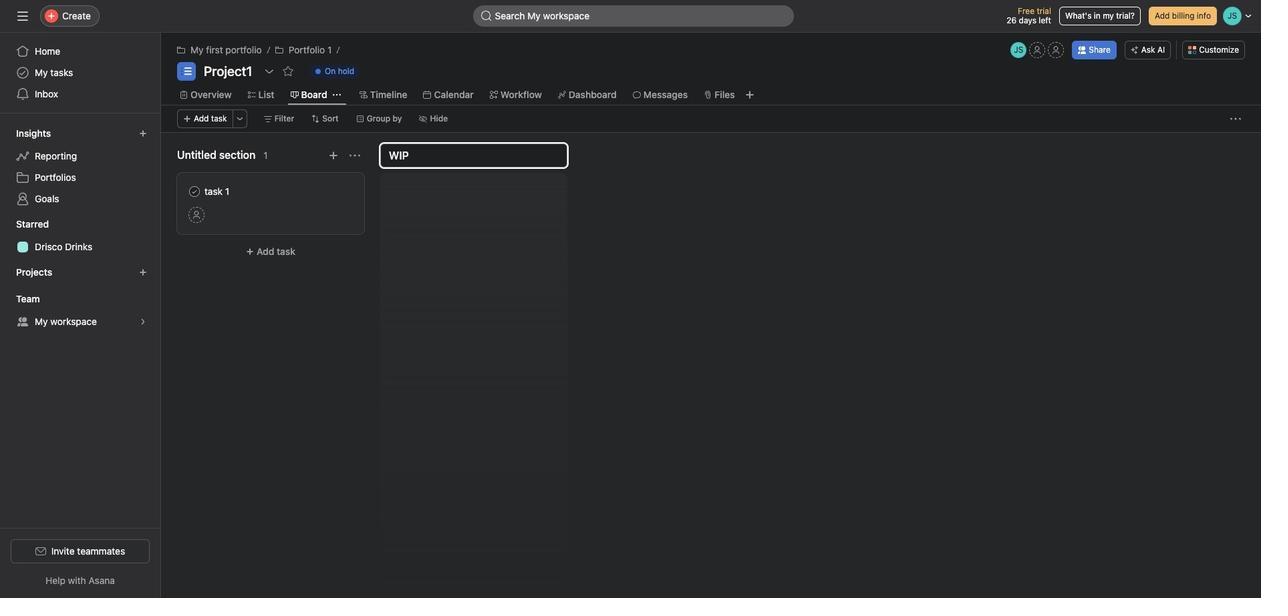 Task type: describe. For each thing, give the bounding box(es) containing it.
show options image
[[264, 66, 275, 77]]

add task image
[[328, 150, 339, 161]]

isinverse image
[[481, 11, 492, 21]]

new project or portfolio image
[[139, 269, 147, 277]]

add tab image
[[744, 90, 755, 100]]

js image
[[1014, 42, 1023, 58]]

teams element
[[0, 287, 160, 336]]

add to starred image
[[283, 66, 293, 77]]

global element
[[0, 33, 160, 113]]

see details, my workspace image
[[139, 318, 147, 326]]

more section actions image
[[350, 150, 360, 161]]

hide sidebar image
[[17, 11, 28, 21]]

list image
[[181, 66, 192, 77]]

0 horizontal spatial more actions image
[[236, 115, 244, 123]]

tab actions image
[[333, 91, 341, 99]]

Mark complete checkbox
[[186, 184, 203, 200]]



Task type: locate. For each thing, give the bounding box(es) containing it.
mark complete image
[[186, 184, 203, 200]]

New section text field
[[380, 144, 567, 168]]

list box
[[473, 5, 794, 27]]

starred element
[[0, 213, 160, 261]]

more actions image
[[1230, 114, 1241, 124], [236, 115, 244, 123]]

new insights image
[[139, 130, 147, 138]]

insights element
[[0, 122, 160, 213]]

1 horizontal spatial more actions image
[[1230, 114, 1241, 124]]



Task type: vqa. For each thing, say whether or not it's contained in the screenshot.
the Add items to starred image
no



